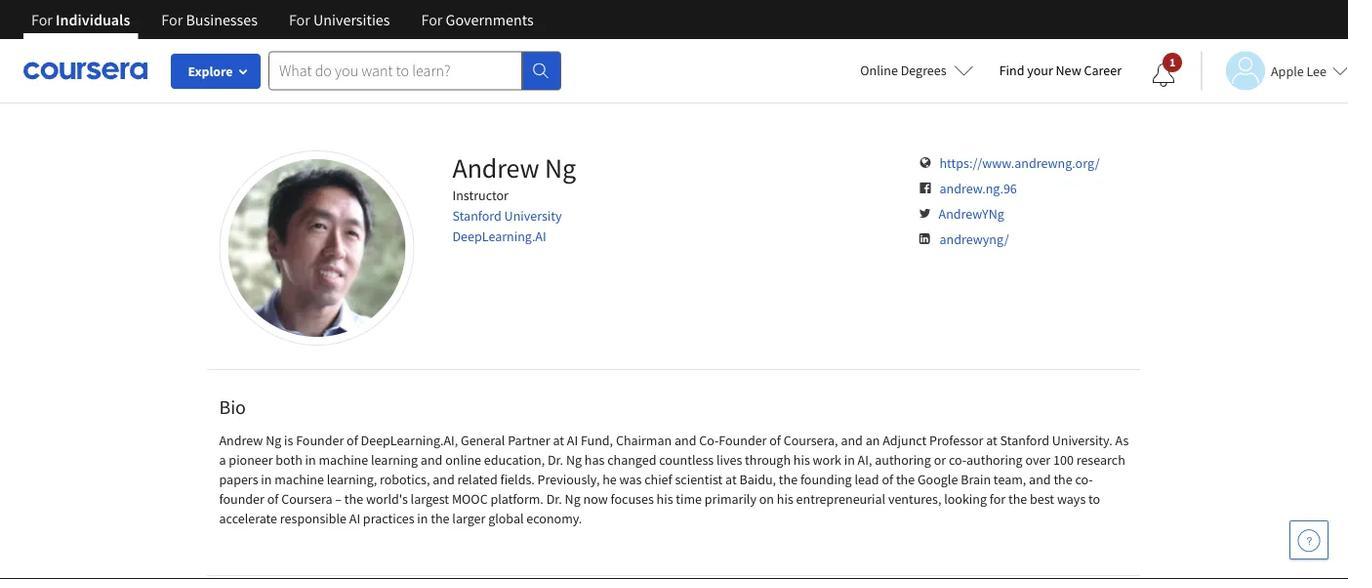 Task type: describe. For each thing, give the bounding box(es) containing it.
and down over
[[1029, 471, 1051, 488]]

1 founder from the left
[[296, 432, 344, 449]]

looking
[[945, 490, 987, 508]]

0 horizontal spatial at
[[553, 432, 564, 449]]

chief
[[645, 471, 673, 488]]

of right 'lead' on the bottom right of page
[[882, 471, 894, 488]]

for businesses
[[161, 10, 258, 29]]

related
[[457, 471, 498, 488]]

is
[[284, 432, 293, 449]]

the up ventures,
[[896, 471, 915, 488]]

responsible
[[280, 510, 347, 527]]

andrewyng/
[[940, 230, 1009, 248]]

online degrees button
[[845, 49, 990, 92]]

1 horizontal spatial at
[[726, 471, 737, 488]]

founding
[[801, 471, 852, 488]]

instructor
[[453, 187, 509, 204]]

partner
[[508, 432, 550, 449]]

countless
[[659, 451, 714, 469]]

coursera
[[281, 490, 333, 508]]

economy.
[[527, 510, 582, 527]]

as
[[1116, 432, 1129, 449]]

general
[[461, 432, 505, 449]]

1 authoring from the left
[[875, 451, 932, 469]]

learning,
[[327, 471, 377, 488]]

lee
[[1307, 62, 1327, 80]]

1 horizontal spatial co-
[[1076, 471, 1093, 488]]

practices
[[363, 510, 415, 527]]

adjunct
[[883, 432, 927, 449]]

the down "through"
[[779, 471, 798, 488]]

an
[[866, 432, 880, 449]]

the down largest
[[431, 510, 450, 527]]

on
[[760, 490, 774, 508]]

andrew for andrew ng is founder of deeplearning.ai, general partner at ai fund, chairman and co-founder of coursera, and an adjunct professor at stanford university. as a pioneer both in machine learning and online education, dr. ng has changed countless lives through his work in ai, authoring or co-authoring over 100 research papers in machine learning, robotics, and related fields. previously, he was chief scientist at baidu, the founding lead of the google brain team, and the co- founder of coursera – the world's largest mooc platform. dr. ng now focuses his time primarily on his entrepreneurial ventures, looking for the best ways to accelerate responsible ai practices in the larger global economy.
[[219, 432, 263, 449]]

apple
[[1272, 62, 1304, 80]]

now
[[584, 490, 608, 508]]

your
[[1028, 62, 1054, 79]]

find your new career link
[[990, 59, 1132, 83]]

changed
[[608, 451, 657, 469]]

in left ai,
[[845, 451, 855, 469]]

through
[[745, 451, 791, 469]]

explore
[[188, 63, 233, 80]]

help center image
[[1298, 528, 1321, 552]]

mooc
[[452, 490, 488, 508]]

professor
[[930, 432, 984, 449]]

lead
[[855, 471, 880, 488]]

andrewyng link
[[939, 205, 1005, 223]]

individuals
[[56, 10, 130, 29]]

google
[[918, 471, 958, 488]]

team,
[[994, 471, 1027, 488]]

the right 'for'
[[1009, 490, 1028, 508]]

best
[[1030, 490, 1055, 508]]

show notifications image
[[1152, 63, 1176, 87]]

new
[[1056, 62, 1082, 79]]

both
[[276, 451, 303, 469]]

andrewyng/ link
[[940, 230, 1009, 248]]

of right founder
[[267, 490, 279, 508]]

accelerate
[[219, 510, 277, 527]]

a
[[219, 451, 226, 469]]

he
[[603, 471, 617, 488]]

0 vertical spatial ai
[[567, 432, 578, 449]]

or
[[934, 451, 946, 469]]

profile image
[[219, 150, 415, 346]]

https://www.andrewng.org/ link
[[940, 154, 1100, 172]]

for universities
[[289, 10, 390, 29]]

previously,
[[538, 471, 600, 488]]

ai,
[[858, 451, 873, 469]]

for individuals
[[31, 10, 130, 29]]

university.
[[1053, 432, 1113, 449]]

work
[[813, 451, 842, 469]]

largest
[[411, 490, 449, 508]]

in down pioneer
[[261, 471, 272, 488]]

What do you want to learn? text field
[[269, 51, 522, 90]]

fund,
[[581, 432, 613, 449]]

the right –
[[345, 490, 363, 508]]

and up largest
[[433, 471, 455, 488]]

stanford inside andrew ng is founder of deeplearning.ai, general partner at ai fund, chairman and co-founder of coursera, and an adjunct professor at stanford university. as a pioneer both in machine learning and online education, dr. ng has changed countless lives through his work in ai, authoring or co-authoring over 100 research papers in machine learning, robotics, and related fields. previously, he was chief scientist at baidu, the founding lead of the google brain team, and the co- founder of coursera – the world's largest mooc platform. dr. ng now focuses his time primarily on his entrepreneurial ventures, looking for the best ways to accelerate responsible ai practices in the larger global economy.
[[1001, 432, 1050, 449]]

for governments
[[421, 10, 534, 29]]

career
[[1085, 62, 1122, 79]]

platform.
[[491, 490, 544, 508]]

apple lee button
[[1201, 51, 1349, 90]]

for
[[990, 490, 1006, 508]]

global
[[488, 510, 524, 527]]

ng down previously,
[[565, 490, 581, 508]]

pioneer
[[229, 451, 273, 469]]

his down coursera,
[[794, 451, 810, 469]]

to
[[1089, 490, 1101, 508]]

deeplearning.ai
[[453, 228, 547, 245]]

–
[[335, 490, 342, 508]]

papers
[[219, 471, 258, 488]]

https://www.andrewng.org/
[[940, 154, 1100, 172]]

in down largest
[[417, 510, 428, 527]]

research
[[1077, 451, 1126, 469]]

larger
[[452, 510, 486, 527]]

has
[[585, 451, 605, 469]]

in right both
[[305, 451, 316, 469]]



Task type: vqa. For each thing, say whether or not it's contained in the screenshot.
the with to the middle
no



Task type: locate. For each thing, give the bounding box(es) containing it.
1 vertical spatial dr.
[[547, 490, 562, 508]]

andrew up pioneer
[[219, 432, 263, 449]]

the down 100 on the bottom right of the page
[[1054, 471, 1073, 488]]

online degrees
[[861, 62, 947, 79]]

2 for from the left
[[161, 10, 183, 29]]

None search field
[[269, 51, 562, 90]]

andrew inside andrew ng instructor stanford university deeplearning.ai
[[453, 151, 540, 185]]

2 authoring from the left
[[967, 451, 1023, 469]]

businesses
[[186, 10, 258, 29]]

his
[[794, 451, 810, 469], [657, 490, 673, 508], [777, 490, 794, 508]]

for left universities
[[289, 10, 310, 29]]

co- up to
[[1076, 471, 1093, 488]]

stanford up over
[[1001, 432, 1050, 449]]

0 horizontal spatial andrew
[[219, 432, 263, 449]]

0 horizontal spatial authoring
[[875, 451, 932, 469]]

fields.
[[501, 471, 535, 488]]

learning
[[371, 451, 418, 469]]

1 vertical spatial ai
[[349, 510, 360, 527]]

machine up learning,
[[319, 451, 368, 469]]

for for individuals
[[31, 10, 53, 29]]

authoring
[[875, 451, 932, 469], [967, 451, 1023, 469]]

ways
[[1058, 490, 1086, 508]]

for for universities
[[289, 10, 310, 29]]

andrew up instructor
[[453, 151, 540, 185]]

lives
[[717, 451, 743, 469]]

of up "through"
[[770, 432, 781, 449]]

and down deeplearning.ai,
[[421, 451, 443, 469]]

ventures,
[[889, 490, 942, 508]]

stanford inside andrew ng instructor stanford university deeplearning.ai
[[453, 207, 502, 225]]

banner navigation
[[16, 0, 549, 39]]

dr. up economy.
[[547, 490, 562, 508]]

andrew.ng.96 link
[[940, 180, 1017, 197]]

andrew for andrew ng instructor stanford university deeplearning.ai
[[453, 151, 540, 185]]

university
[[505, 207, 562, 225]]

and
[[675, 432, 697, 449], [841, 432, 863, 449], [421, 451, 443, 469], [433, 471, 455, 488], [1029, 471, 1051, 488]]

0 horizontal spatial co-
[[949, 451, 967, 469]]

find
[[1000, 62, 1025, 79]]

was
[[620, 471, 642, 488]]

deeplearning.ai,
[[361, 432, 458, 449]]

1 vertical spatial stanford
[[1001, 432, 1050, 449]]

and up countless
[[675, 432, 697, 449]]

at right partner on the left bottom
[[553, 432, 564, 449]]

stanford university link
[[453, 207, 562, 225]]

0 vertical spatial machine
[[319, 451, 368, 469]]

degrees
[[901, 62, 947, 79]]

his down chief
[[657, 490, 673, 508]]

scientist
[[675, 471, 723, 488]]

of up learning,
[[347, 432, 358, 449]]

founder up lives
[[719, 432, 767, 449]]

deeplearning.ai link
[[453, 228, 547, 245]]

founder
[[296, 432, 344, 449], [719, 432, 767, 449]]

at right professor
[[987, 432, 998, 449]]

robotics,
[[380, 471, 430, 488]]

0 horizontal spatial founder
[[296, 432, 344, 449]]

1 horizontal spatial founder
[[719, 432, 767, 449]]

baidu,
[[740, 471, 776, 488]]

1 horizontal spatial stanford
[[1001, 432, 1050, 449]]

0 vertical spatial dr.
[[548, 451, 564, 469]]

primarily
[[705, 490, 757, 508]]

2 founder from the left
[[719, 432, 767, 449]]

2 horizontal spatial at
[[987, 432, 998, 449]]

universities
[[314, 10, 390, 29]]

founder right is on the bottom of page
[[296, 432, 344, 449]]

over
[[1026, 451, 1051, 469]]

dr.
[[548, 451, 564, 469], [547, 490, 562, 508]]

for left governments
[[421, 10, 443, 29]]

of
[[347, 432, 358, 449], [770, 432, 781, 449], [882, 471, 894, 488], [267, 490, 279, 508]]

online
[[445, 451, 481, 469]]

the
[[779, 471, 798, 488], [896, 471, 915, 488], [1054, 471, 1073, 488], [345, 490, 363, 508], [1009, 490, 1028, 508], [431, 510, 450, 527]]

andrew inside andrew ng is founder of deeplearning.ai, general partner at ai fund, chairman and co-founder of coursera, and an adjunct professor at stanford university. as a pioneer both in machine learning and online education, dr. ng has changed countless lives through his work in ai, authoring or co-authoring over 100 research papers in machine learning, robotics, and related fields. previously, he was chief scientist at baidu, the founding lead of the google brain team, and the co- founder of coursera – the world's largest mooc platform. dr. ng now focuses his time primarily on his entrepreneurial ventures, looking for the best ways to accelerate responsible ai practices in the larger global economy.
[[219, 432, 263, 449]]

co-
[[700, 432, 719, 449]]

1 vertical spatial co-
[[1076, 471, 1093, 488]]

0 horizontal spatial stanford
[[453, 207, 502, 225]]

online
[[861, 62, 898, 79]]

for for businesses
[[161, 10, 183, 29]]

1 vertical spatial machine
[[275, 471, 324, 488]]

1 for from the left
[[31, 10, 53, 29]]

at up "primarily"
[[726, 471, 737, 488]]

1 horizontal spatial authoring
[[967, 451, 1023, 469]]

co-
[[949, 451, 967, 469], [1076, 471, 1093, 488]]

coursera,
[[784, 432, 839, 449]]

apple lee
[[1272, 62, 1327, 80]]

1
[[1170, 55, 1176, 70]]

ng left is on the bottom of page
[[266, 432, 282, 449]]

0 vertical spatial co-
[[949, 451, 967, 469]]

100
[[1054, 451, 1074, 469]]

3 for from the left
[[289, 10, 310, 29]]

for
[[31, 10, 53, 29], [161, 10, 183, 29], [289, 10, 310, 29], [421, 10, 443, 29]]

stanford down instructor
[[453, 207, 502, 225]]

ai
[[567, 432, 578, 449], [349, 510, 360, 527]]

4 for from the left
[[421, 10, 443, 29]]

founder
[[219, 490, 265, 508]]

ng up university
[[545, 151, 576, 185]]

co- right or
[[949, 451, 967, 469]]

explore button
[[171, 54, 261, 89]]

ng inside andrew ng instructor stanford university deeplearning.ai
[[545, 151, 576, 185]]

andrew ng is founder of deeplearning.ai, general partner at ai fund, chairman and co-founder of coursera, and an adjunct professor at stanford university. as a pioneer both in machine learning and online education, dr. ng has changed countless lives through his work in ai, authoring or co-authoring over 100 research papers in machine learning, robotics, and related fields. previously, he was chief scientist at baidu, the founding lead of the google brain team, and the co- founder of coursera – the world's largest mooc platform. dr. ng now focuses his time primarily on his entrepreneurial ventures, looking for the best ways to accelerate responsible ai practices in the larger global economy.
[[219, 432, 1129, 527]]

andrewyng
[[939, 205, 1005, 223]]

ng up previously,
[[566, 451, 582, 469]]

world's
[[366, 490, 408, 508]]

1 vertical spatial andrew
[[219, 432, 263, 449]]

0 vertical spatial andrew
[[453, 151, 540, 185]]

governments
[[446, 10, 534, 29]]

0 vertical spatial stanford
[[453, 207, 502, 225]]

authoring up team,
[[967, 451, 1023, 469]]

machine up coursera
[[275, 471, 324, 488]]

for for governments
[[421, 10, 443, 29]]

stanford
[[453, 207, 502, 225], [1001, 432, 1050, 449]]

ai left practices
[[349, 510, 360, 527]]

coursera image
[[23, 55, 147, 86]]

bio
[[219, 395, 246, 419]]

1 button
[[1137, 52, 1191, 99]]

1 horizontal spatial andrew
[[453, 151, 540, 185]]

andrew.ng.96
[[940, 180, 1017, 197]]

brain
[[961, 471, 991, 488]]

1 horizontal spatial ai
[[567, 432, 578, 449]]

dr. up previously,
[[548, 451, 564, 469]]

authoring down adjunct at bottom
[[875, 451, 932, 469]]

his right on
[[777, 490, 794, 508]]

and left an at right bottom
[[841, 432, 863, 449]]

focuses
[[611, 490, 654, 508]]

find your new career
[[1000, 62, 1122, 79]]

0 horizontal spatial ai
[[349, 510, 360, 527]]

ai left fund,
[[567, 432, 578, 449]]

andrew
[[453, 151, 540, 185], [219, 432, 263, 449]]

andrew ng instructor stanford university deeplearning.ai
[[453, 151, 576, 245]]

for left businesses
[[161, 10, 183, 29]]

for left individuals
[[31, 10, 53, 29]]

time
[[676, 490, 702, 508]]

education,
[[484, 451, 545, 469]]



